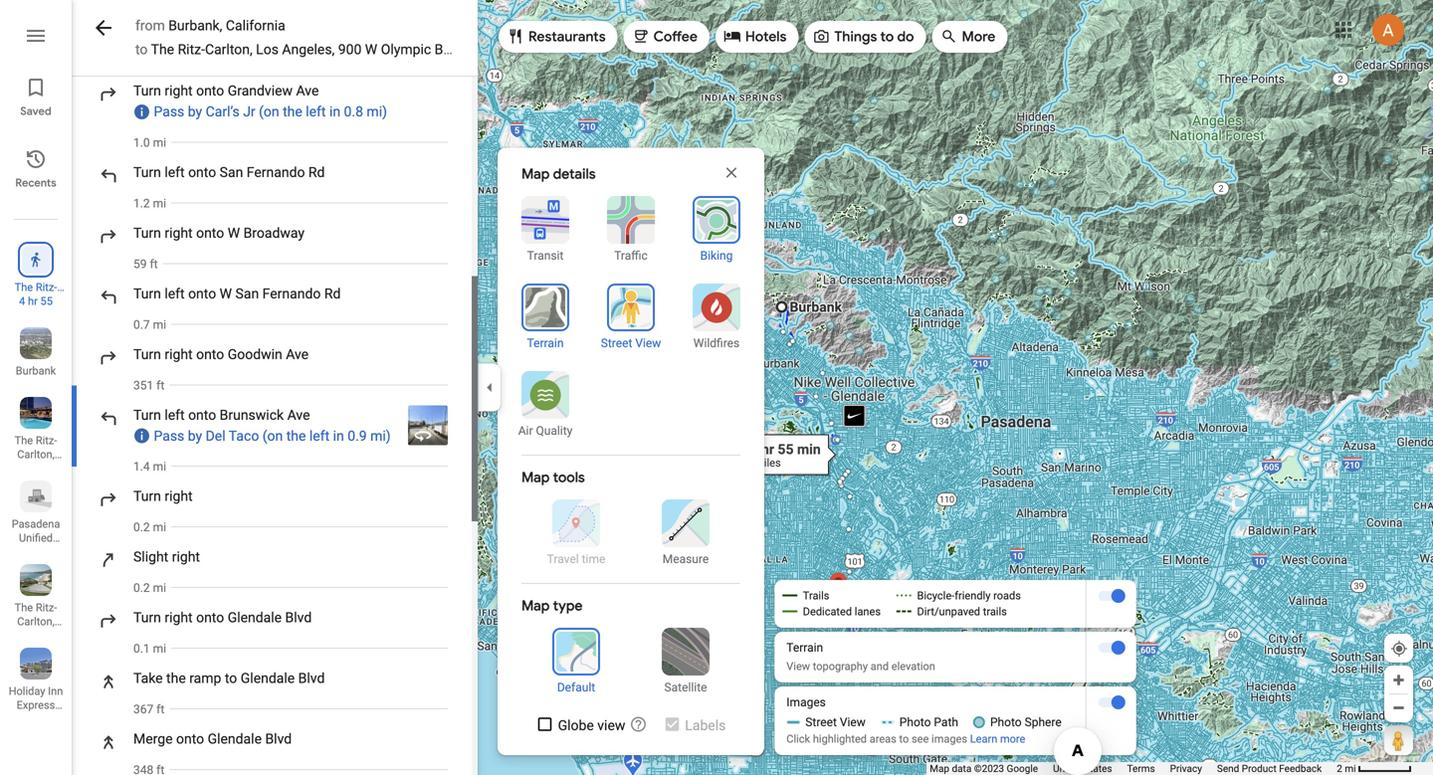Task type: vqa. For each thing, say whether or not it's contained in the screenshot.


Task type: locate. For each thing, give the bounding box(es) containing it.
street right terrain button
[[601, 336, 633, 350]]

turn down 0.7 mi
[[133, 346, 161, 363]]

1 vertical spatial 0.2
[[133, 582, 150, 595]]

1 turn from the top
[[133, 83, 161, 99]]

2 vertical spatial ave
[[287, 407, 310, 423]]

1 vertical spatial street view
[[806, 716, 866, 730]]

1 vertical spatial carlton,
[[17, 449, 55, 461]]

right down 1.2 mi
[[165, 225, 193, 241]]

san down carl's
[[220, 164, 243, 181]]

ritz- inside the ritz- carlton, laguna niguel
[[36, 602, 57, 614]]

left down 1.0 mi
[[165, 164, 185, 181]]

4 turn from the top
[[133, 286, 161, 302]]

1 information tooltip from the top
[[133, 104, 150, 119]]

to for click highlighted areas to see images learn more
[[900, 733, 909, 746]]

in left the 0.9 at left bottom
[[333, 428, 344, 444]]

7 turn from the top
[[133, 488, 161, 505]]

wildfires button
[[681, 284, 753, 351]]

the ritz- carlton, laguna niguel
[[15, 602, 57, 656]]

from burbank, california to the ritz-carlton, los angeles, 900 w olympic blvd, los angeles, ca 90015
[[135, 17, 610, 58]]

0.2
[[133, 521, 150, 535], [133, 582, 150, 595]]

the up angeles
[[15, 435, 33, 447]]

right for turn right onto goodwin ave
[[165, 346, 193, 363]]

carlton, inside the ritz- carlton, laguna niguel
[[17, 616, 55, 628]]

0.9
[[348, 428, 367, 444]]

turn left onto san fernando rd
[[133, 164, 325, 181]]

1 horizontal spatial street
[[806, 716, 837, 730]]

trails
[[983, 606, 1007, 618]]

map for map data ©2023 google
[[930, 763, 950, 775]]

carlton, inside the ritz- carlton, los angeles
[[17, 449, 55, 461]]

information tooltip
[[133, 104, 150, 119], [133, 429, 150, 444]]

w for broadway
[[228, 225, 240, 241]]

information tooltip up 1.4
[[133, 429, 150, 444]]

view left wildfires
[[636, 336, 661, 350]]

the inside from burbank, california to the ritz-carlton, los angeles, 900 w olympic blvd, los angeles, ca 90015
[[151, 41, 174, 58]]

to left do
[[881, 28, 894, 46]]

street inside button
[[601, 336, 633, 350]]

1 vertical spatial the
[[286, 428, 306, 444]]

mi) right the 0.9 at left bottom
[[370, 428, 391, 444]]

1 vertical spatial rd
[[324, 286, 341, 302]]

air quality
[[518, 424, 573, 438]]

the inside the ritz- carlton, laguna niguel
[[15, 602, 33, 614]]

2 vertical spatial san
[[11, 727, 30, 740]]

more
[[1001, 733, 1026, 746]]

onto left goodwin
[[196, 346, 224, 363]]

onto down turn left onto san fernando rd on the top of the page
[[196, 225, 224, 241]]

2 vertical spatial w
[[220, 286, 232, 302]]

right right slight in the left of the page
[[172, 549, 200, 566]]

0 vertical spatial street view
[[601, 336, 661, 350]]

map left details
[[522, 165, 550, 183]]

0 vertical spatial the
[[151, 41, 174, 58]]

0 vertical spatial ritz-
[[178, 41, 205, 58]]

turn
[[133, 83, 161, 99], [133, 164, 161, 181], [133, 225, 161, 241], [133, 286, 161, 302], [133, 346, 161, 363], [133, 407, 161, 423], [133, 488, 161, 505], [133, 610, 161, 626]]

mi) right 0.8
[[367, 103, 387, 120]]

by left carl's
[[188, 103, 202, 120]]

mi down the slight right
[[153, 582, 166, 595]]

1 horizontal spatial angeles,
[[494, 41, 546, 58]]

carlton, down california
[[205, 41, 253, 58]]

0 vertical spatial (on
[[259, 103, 279, 120]]

traffic
[[614, 249, 648, 263]]

0 horizontal spatial view
[[636, 336, 661, 350]]

0 vertical spatial 0.2 mi
[[133, 521, 166, 535]]

mira
[[9, 713, 30, 726]]

2 vertical spatial the
[[15, 602, 33, 614]]

ft right 351
[[156, 379, 165, 393]]

street down images
[[806, 716, 837, 730]]

ave for turn right onto grandview ave
[[296, 83, 319, 99]]

1.0 mi
[[133, 136, 166, 150]]

directions from burbank, california to the ritz-carlton, los angeles, 900 w olympic blvd, los angeles, ca 90015 region
[[72, 61, 478, 776]]

0 horizontal spatial photo
[[900, 716, 931, 730]]

ave right goodwin
[[286, 346, 309, 363]]

Globe view checkbox
[[536, 716, 626, 736]]

0.2 mi down slight in the left of the page
[[133, 582, 166, 595]]

0.2 up slight in the left of the page
[[133, 521, 150, 535]]

right for turn right onto glendale blvd
[[165, 610, 193, 626]]

street view up highlighted on the bottom
[[806, 716, 866, 730]]

0 vertical spatial 0.2
[[133, 521, 150, 535]]

the down grandview
[[283, 103, 302, 120]]

status
[[775, 580, 1137, 756]]

right down 0.7 mi
[[165, 346, 193, 363]]

in for 0.9
[[333, 428, 344, 444]]

0 vertical spatial blvd
[[285, 610, 312, 626]]

information tooltip for pass by carl's jr (on the left in 0.8 mi)
[[133, 104, 150, 119]]

0.2 down slight in the left of the page
[[133, 582, 150, 595]]

collapse side panel image
[[479, 377, 501, 399]]

to inside region
[[225, 671, 237, 687]]

the down from
[[151, 41, 174, 58]]

0 vertical spatial fernando
[[247, 164, 305, 181]]

map left tools
[[522, 469, 550, 487]]

brunswick
[[220, 407, 284, 423]]

carlton, up laguna on the bottom
[[17, 616, 55, 628]]

saved
[[20, 105, 51, 118]]

carlton, up angeles
[[17, 449, 55, 461]]

1 angeles, from the left
[[282, 41, 335, 58]]

taco
[[229, 428, 259, 444]]

2 horizontal spatial view
[[840, 716, 866, 730]]

ft right 367
[[156, 703, 165, 717]]

photo for photo sphere
[[991, 716, 1022, 730]]

the up laguna on the bottom
[[15, 602, 33, 614]]

ave up pass by carl's jr (on the left in 0.8 mi)
[[296, 83, 319, 99]]

terms
[[1128, 763, 1155, 775]]

to right ramp
[[225, 671, 237, 687]]

angeles,
[[282, 41, 335, 58], [494, 41, 546, 58]]

Satellite radio
[[642, 628, 730, 696]]

(on for jr
[[259, 103, 279, 120]]

right for slight right
[[172, 549, 200, 566]]

2 pass from the top
[[154, 428, 184, 444]]

0 vertical spatial carlton,
[[205, 41, 253, 58]]

left for turn left onto w san fernando rd
[[165, 286, 185, 302]]

photo path
[[900, 716, 959, 730]]

left for turn left onto san fernando rd
[[165, 164, 185, 181]]

right up 1.0 mi
[[165, 83, 193, 99]]

the right taco
[[286, 428, 306, 444]]

1 vertical spatial view
[[787, 661, 810, 673]]

pass up 1.4 mi
[[154, 428, 184, 444]]

pass up 1.0 mi
[[154, 103, 184, 120]]

turn right onto goodwin ave
[[133, 346, 309, 363]]

niguel
[[20, 644, 51, 656]]

0 horizontal spatial angeles,
[[282, 41, 335, 58]]

turn for turn left onto san fernando rd
[[133, 164, 161, 181]]

right for turn right onto w broadway
[[165, 225, 193, 241]]

ritz- for the ritz- carlton, laguna niguel
[[36, 602, 57, 614]]

street view
[[601, 336, 661, 350], [806, 716, 866, 730]]

1 horizontal spatial photo
[[991, 716, 1022, 730]]

fernando
[[247, 164, 305, 181], [262, 286, 321, 302]]

Default radio
[[533, 628, 620, 696]]

3 turn from the top
[[133, 225, 161, 241]]

send
[[1218, 763, 1240, 775]]

 Show terrain  checkbox
[[1098, 640, 1126, 656]]

terrain up air quality button
[[527, 336, 564, 350]]

turn down 1.4 mi
[[133, 488, 161, 505]]

left up 0.7 mi
[[165, 286, 185, 302]]

the ritz- carlton, laguna niguel button
[[0, 557, 72, 656]]

1 vertical spatial mi)
[[370, 428, 391, 444]]

(on right taco
[[263, 428, 283, 444]]

express
[[17, 699, 55, 712]]

default
[[557, 681, 596, 695]]

1 vertical spatial terrain
[[787, 641, 824, 655]]

0 vertical spatial pass
[[154, 103, 184, 120]]

ft right 59
[[150, 257, 158, 271]]

view up highlighted on the bottom
[[840, 716, 866, 730]]

ft for turn right onto goodwin ave
[[156, 379, 165, 393]]

terrain
[[527, 336, 564, 350], [787, 641, 824, 655]]

footer containing map data ©2023 google
[[930, 763, 1337, 776]]

terrain inside the terrain view topography and elevation
[[787, 641, 824, 655]]

turn down 1.2 mi
[[133, 225, 161, 241]]

and
[[871, 661, 889, 673]]

los up angeles
[[27, 462, 45, 475]]

close image
[[723, 164, 741, 182]]

0 vertical spatial ave
[[296, 83, 319, 99]]

left up 1.4 mi
[[165, 407, 185, 423]]

onto up del
[[188, 407, 216, 423]]

by left del
[[188, 428, 202, 444]]

tools
[[553, 469, 585, 487]]

photo up see
[[900, 716, 931, 730]]

mi
[[153, 136, 166, 150], [153, 196, 166, 210], [153, 318, 166, 332], [153, 460, 166, 474], [153, 521, 166, 535], [153, 582, 166, 595], [153, 642, 166, 656], [1345, 763, 1356, 775]]

0 vertical spatial information tooltip
[[133, 104, 150, 119]]

privacy
[[1170, 763, 1203, 775]]

status containing terrain
[[775, 580, 1137, 756]]

1.4
[[133, 460, 150, 474]]

to inside from burbank, california to the ritz-carlton, los angeles, 900 w olympic blvd, los angeles, ca 90015
[[135, 41, 148, 58]]

map for map details
[[522, 165, 550, 183]]

4
[[19, 295, 25, 308]]

type
[[553, 597, 583, 615]]

fernando down broadway
[[262, 286, 321, 302]]

turn down 1.0 mi
[[133, 164, 161, 181]]

w left broadway
[[228, 225, 240, 241]]

map for map tools
[[522, 469, 550, 487]]

the for the ritz- carlton, laguna niguel
[[15, 602, 33, 614]]

0 vertical spatial in
[[329, 103, 341, 120]]

roads
[[994, 590, 1021, 602]]

2 information tooltip from the top
[[133, 429, 150, 444]]

terrain up topography
[[787, 641, 824, 655]]

1 photo from the left
[[900, 716, 931, 730]]

street view inside street view button
[[601, 336, 661, 350]]

right up 0.1 mi
[[165, 610, 193, 626]]

footer inside google maps element
[[930, 763, 1337, 776]]

ave for turn left onto brunswick ave
[[287, 407, 310, 423]]

photo sphere
[[991, 716, 1062, 730]]

1 vertical spatial glendale
[[241, 671, 295, 687]]

0 horizontal spatial street
[[601, 336, 633, 350]]

the right 'take' on the bottom left of the page
[[166, 671, 186, 687]]

0 horizontal spatial terrain
[[527, 336, 564, 350]]

1 horizontal spatial terrain
[[787, 641, 824, 655]]

turn down "351 ft"
[[133, 407, 161, 423]]

street view left wildfires
[[601, 336, 661, 350]]

los down california
[[256, 41, 279, 58]]

restaurants
[[529, 28, 606, 46]]

feedback
[[1280, 763, 1322, 775]]

to left see
[[900, 733, 909, 746]]

hotels
[[746, 28, 787, 46]]

2 by from the top
[[188, 428, 202, 444]]

0.1 mi
[[133, 642, 166, 656]]

1 vertical spatial ft
[[156, 379, 165, 393]]

1 vertical spatial street
[[806, 716, 837, 730]]

0 vertical spatial the
[[283, 103, 302, 120]]

left
[[306, 103, 326, 120], [165, 164, 185, 181], [165, 286, 185, 302], [165, 407, 185, 423], [310, 428, 330, 444]]

angeles
[[16, 476, 55, 489]]

send product feedback button
[[1218, 763, 1322, 776]]

onto down turn right onto w broadway
[[188, 286, 216, 302]]

traffic button
[[595, 196, 667, 264]]

show your location image
[[1391, 640, 1409, 658]]

images
[[787, 696, 826, 710]]

onto up ramp
[[196, 610, 224, 626]]

2 vertical spatial carlton,
[[17, 616, 55, 628]]

1.4 mi
[[133, 460, 166, 474]]

glendale up take the ramp to glendale blvd
[[228, 610, 282, 626]]

areas
[[870, 733, 897, 746]]

right
[[165, 83, 193, 99], [165, 225, 193, 241], [165, 346, 193, 363], [165, 488, 193, 505], [172, 549, 200, 566], [165, 610, 193, 626]]

click highlighted areas to see images learn more
[[787, 733, 1026, 746]]

1 vertical spatial by
[[188, 428, 202, 444]]

turn for turn left onto brunswick ave
[[133, 407, 161, 423]]

0 vertical spatial by
[[188, 103, 202, 120]]

united states button
[[1053, 763, 1113, 776]]

8 turn from the top
[[133, 610, 161, 626]]

angeles, left 900
[[282, 41, 335, 58]]

information tooltip for pass by del taco (on the left in 0.9 mi)
[[133, 429, 150, 444]]

0.2 mi for turn
[[133, 521, 166, 535]]

air
[[518, 424, 533, 438]]

1 horizontal spatial view
[[787, 661, 810, 673]]

dedicated
[[803, 606, 852, 618]]

1 vertical spatial w
[[228, 225, 240, 241]]

map left the type
[[522, 597, 550, 615]]

fernando up broadway
[[247, 164, 305, 181]]

6 turn from the top
[[133, 407, 161, 423]]

terrain inside button
[[527, 336, 564, 350]]

bicycle-friendly roads dirt/unpaved trails
[[917, 590, 1021, 618]]

2 0.2 mi from the top
[[133, 582, 166, 595]]

mi right 0.1
[[153, 642, 166, 656]]

0 horizontal spatial los
[[27, 462, 45, 475]]

1 vertical spatial pass
[[154, 428, 184, 444]]

zoom out image
[[1392, 701, 1407, 716]]

los right the blvd,
[[467, 41, 490, 58]]

0.2 mi for slight
[[133, 582, 166, 595]]

menu image
[[24, 24, 48, 48]]

san up goodwin
[[235, 286, 259, 302]]

ft
[[150, 257, 158, 271], [156, 379, 165, 393], [156, 703, 165, 717]]

ramp
[[189, 671, 221, 687]]

unified
[[19, 532, 53, 545]]

pass by del taco (on the left in 0.9 mi)
[[154, 428, 391, 444]]

street view button
[[595, 284, 667, 351]]

2 0.2 from the top
[[133, 582, 150, 595]]

59
[[133, 257, 147, 271]]

1 0.2 mi from the top
[[133, 521, 166, 535]]

2 mi
[[1337, 763, 1356, 775]]

onto for grandview ave
[[196, 83, 224, 99]]

angeles, left ca at the top left
[[494, 41, 546, 58]]

1.2
[[133, 196, 150, 210]]

ave
[[296, 83, 319, 99], [286, 346, 309, 363], [287, 407, 310, 423]]

terrain for terrain view topography and elevation
[[787, 641, 824, 655]]

left left 0.8
[[306, 103, 326, 120]]

to inside  things to do
[[881, 28, 894, 46]]

0 vertical spatial ft
[[150, 257, 158, 271]]

onto up turn right onto w broadway
[[188, 164, 216, 181]]

w inside from burbank, california to the ritz-carlton, los angeles, 900 w olympic blvd, los angeles, ca 90015
[[365, 41, 378, 58]]

0.7 mi
[[133, 318, 166, 332]]

measure
[[663, 553, 709, 566]]

carlton, inside from burbank, california to the ritz-carlton, los angeles, 900 w olympic blvd, los angeles, ca 90015
[[205, 41, 253, 58]]

0 vertical spatial street
[[601, 336, 633, 350]]

w right 900
[[365, 41, 378, 58]]

5 turn from the top
[[133, 346, 161, 363]]

0 vertical spatial terrain
[[527, 336, 564, 350]]

0 vertical spatial mi)
[[367, 103, 387, 120]]

in left 0.8
[[329, 103, 341, 120]]

to down from
[[135, 41, 148, 58]]

by
[[188, 103, 202, 120], [188, 428, 202, 444]]

status inside google maps element
[[775, 580, 1137, 756]]

to for take the ramp to glendale blvd
[[225, 671, 237, 687]]

2 turn from the top
[[133, 164, 161, 181]]

by for del
[[188, 428, 202, 444]]

1 pass from the top
[[154, 103, 184, 120]]

turn left onto brunswick ave
[[133, 407, 310, 423]]

view up images
[[787, 661, 810, 673]]

onto up carl's
[[196, 83, 224, 99]]

google maps element
[[0, 0, 1434, 776]]

0 vertical spatial glendale
[[228, 610, 282, 626]]

ave up pass by del taco (on the left in 0.9 mi)
[[287, 407, 310, 423]]

1 vertical spatial in
[[333, 428, 344, 444]]

mi up the slight right
[[153, 521, 166, 535]]

1 vertical spatial the
[[15, 435, 33, 447]]

right down 1.4 mi
[[165, 488, 193, 505]]

the
[[151, 41, 174, 58], [15, 435, 33, 447], [15, 602, 33, 614]]

san down "mira"
[[11, 727, 30, 740]]

turn right onto glendale blvd
[[133, 610, 312, 626]]

turn up 0.1 mi
[[133, 610, 161, 626]]

glendale down take the ramp to glendale blvd
[[208, 731, 262, 748]]

footer
[[930, 763, 1337, 776]]

map data ©2023 google
[[930, 763, 1038, 775]]

terrain view topography and elevation
[[787, 641, 936, 673]]

4 hr 55
[[19, 295, 53, 308]]

the inside the ritz- carlton, los angeles
[[15, 435, 33, 447]]

turn left onto w san fernando rd
[[133, 286, 341, 302]]

2 photo from the left
[[991, 716, 1022, 730]]

sphere
[[1025, 716, 1062, 730]]

information tooltip up 1.0
[[133, 104, 150, 119]]

ritz- up angeles
[[36, 435, 57, 447]]

2 vertical spatial ritz-
[[36, 602, 57, 614]]


[[940, 25, 958, 47]]

photo up more
[[991, 716, 1022, 730]]

turn up 1.0 mi
[[133, 83, 161, 99]]

map left data
[[930, 763, 950, 775]]


[[27, 249, 45, 271]]

1 vertical spatial ritz-
[[36, 435, 57, 447]]

1 by from the top
[[188, 103, 202, 120]]

0 vertical spatial w
[[365, 41, 378, 58]]

2 horizontal spatial los
[[467, 41, 490, 58]]

0 horizontal spatial street view
[[601, 336, 661, 350]]

diego
[[32, 727, 60, 740]]

street view inside status
[[806, 716, 866, 730]]

0 vertical spatial view
[[636, 336, 661, 350]]

0.2 mi up slight in the left of the page
[[133, 521, 166, 535]]


[[813, 25, 831, 47]]

ritz- inside the ritz- carlton, los angeles
[[36, 435, 57, 447]]

glendale right ramp
[[241, 671, 295, 687]]

1 horizontal spatial street view
[[806, 716, 866, 730]]


[[507, 25, 525, 47]]

2 vertical spatial the
[[166, 671, 186, 687]]

(on right jr
[[259, 103, 279, 120]]

zoom out and see the world in 3d tooltip
[[630, 716, 647, 734]]

1 vertical spatial 0.2 mi
[[133, 582, 166, 595]]

1 vertical spatial ave
[[286, 346, 309, 363]]

1 0.2 from the top
[[133, 521, 150, 535]]

turn down 59 ft
[[133, 286, 161, 302]]

1 vertical spatial (on
[[263, 428, 283, 444]]

1 vertical spatial information tooltip
[[133, 429, 150, 444]]

carl's
[[206, 103, 240, 120]]

(on
[[259, 103, 279, 120], [263, 428, 283, 444]]



Task type: describe. For each thing, give the bounding box(es) containing it.
path
[[934, 716, 959, 730]]

globe
[[558, 718, 594, 734]]

hr
[[28, 295, 38, 308]]

images
[[932, 733, 968, 746]]

1.0
[[133, 136, 150, 150]]

transit button
[[510, 196, 581, 264]]

2 vertical spatial glendale
[[208, 731, 262, 748]]

satellite
[[665, 681, 707, 695]]

 hotels
[[724, 25, 787, 47]]

take the ramp to glendale blvd
[[133, 671, 325, 687]]

pass for left
[[154, 428, 184, 444]]

travel
[[547, 553, 579, 566]]

the ritz- carlton, los angeles
[[15, 435, 57, 489]]

grandview
[[228, 83, 293, 99]]

left left the 0.9 at left bottom
[[310, 428, 330, 444]]

topography
[[813, 661, 868, 673]]

terms button
[[1128, 763, 1155, 776]]

trails dedicated lanes
[[803, 590, 881, 618]]

district
[[18, 560, 53, 572]]

elevation
[[892, 661, 936, 673]]

pass for right
[[154, 103, 184, 120]]

mi right 2
[[1345, 763, 1356, 775]]

do
[[897, 28, 914, 46]]

in for 0.8
[[329, 103, 341, 120]]

san inside holiday inn express mira mesa- san diego
[[11, 727, 30, 740]]

turn right onto grandview ave
[[133, 83, 319, 99]]

90015
[[571, 41, 610, 58]]

by for carl's
[[188, 103, 202, 120]]

biking button
[[681, 196, 753, 264]]

onto for goodwin ave
[[196, 346, 224, 363]]

recents
[[15, 176, 56, 190]]

terrain for terrain
[[527, 336, 564, 350]]

map details
[[522, 165, 596, 183]]

mi) for pass by del taco (on the left in 0.9 mi)
[[370, 428, 391, 444]]

2 vertical spatial ft
[[156, 703, 165, 717]]

2 vertical spatial view
[[840, 716, 866, 730]]

jr
[[243, 103, 256, 120]]

onto for w san fernando rd
[[188, 286, 216, 302]]

view inside button
[[636, 336, 661, 350]]

highlighted
[[813, 733, 867, 746]]

 main content
[[72, 0, 610, 776]]

wildfires
[[694, 336, 740, 350]]

0 vertical spatial san
[[220, 164, 243, 181]]

holiday inn express mira mesa- san diego
[[9, 685, 63, 740]]

the for brunswick
[[286, 428, 306, 444]]

0 vertical spatial rd
[[309, 164, 325, 181]]

w for san
[[220, 286, 232, 302]]

 button
[[92, 13, 115, 42]]

inn
[[48, 685, 63, 698]]

ft for turn right onto w broadway
[[150, 257, 158, 271]]

map for map type
[[522, 597, 550, 615]]

carlton, for the ritz- carlton, laguna niguel
[[17, 616, 55, 628]]

the for the ritz- carlton, los angeles
[[15, 435, 33, 447]]

0.2 for slight right
[[133, 582, 150, 595]]

travel time
[[547, 553, 606, 566]]

to for from burbank, california to the ritz-carlton, los angeles, 900 w olympic blvd, los angeles, ca 90015
[[135, 41, 148, 58]]

ritz- for the ritz- carlton, los angeles
[[36, 435, 57, 447]]

map tools
[[522, 469, 585, 487]]

photo for photo path
[[900, 716, 931, 730]]

turn for turn right
[[133, 488, 161, 505]]

1 horizontal spatial los
[[256, 41, 279, 58]]

los inside the ritz- carlton, los angeles
[[27, 462, 45, 475]]

mi right 1.4
[[153, 460, 166, 474]]

turn for turn right onto w broadway
[[133, 225, 161, 241]]

time
[[582, 553, 606, 566]]

 list
[[0, 0, 72, 776]]

2 angeles, from the left
[[494, 41, 546, 58]]

onto for brunswick ave
[[188, 407, 216, 423]]

ave for turn right onto goodwin ave
[[286, 346, 309, 363]]

55
[[40, 295, 53, 308]]

0.7
[[133, 318, 150, 332]]

900
[[338, 41, 362, 58]]

data
[[952, 763, 972, 775]]

burbank,
[[168, 17, 222, 34]]

globe view
[[558, 718, 626, 734]]

the ritz- carlton, los angeles button
[[0, 389, 72, 489]]


[[92, 13, 115, 42]]

0.1
[[133, 642, 150, 656]]

 restaurants
[[507, 25, 606, 47]]

2 vertical spatial blvd
[[265, 731, 292, 748]]

onto for w broadway
[[196, 225, 224, 241]]

biking
[[701, 249, 733, 263]]

map type
[[522, 597, 583, 615]]

mi right the 1.2
[[153, 196, 166, 210]]

details
[[553, 165, 596, 183]]

 Show images  checkbox
[[1098, 695, 1126, 711]]

onto for san fernando rd
[[188, 164, 216, 181]]

google account: apple lee  
(apple.applelee2001@gmail.com) image
[[1373, 14, 1405, 46]]


[[724, 25, 742, 47]]

goodwin
[[228, 346, 282, 363]]

view inside the terrain view topography and elevation
[[787, 661, 810, 673]]

onto for glendale blvd
[[196, 610, 224, 626]]

merge
[[133, 731, 173, 748]]

carlton, for the ritz- carlton, los angeles
[[17, 449, 55, 461]]

1 vertical spatial fernando
[[262, 286, 321, 302]]

mi) for pass by carl's jr (on the left in 0.8 mi)
[[367, 103, 387, 120]]

coffee
[[654, 28, 698, 46]]

turn for turn right onto goodwin ave
[[133, 346, 161, 363]]

59 ft
[[133, 257, 158, 271]]

saved button
[[0, 68, 72, 123]]

2
[[1337, 763, 1343, 775]]

Labels checkbox
[[663, 716, 726, 736]]

2 mi button
[[1337, 763, 1413, 775]]

zoom in image
[[1392, 673, 1407, 688]]

burbank
[[16, 365, 56, 377]]

 Show bicycling  checkbox
[[1098, 588, 1126, 604]]

measure button
[[642, 500, 730, 567]]

mi right 0.7
[[153, 318, 166, 332]]

blvd,
[[435, 41, 464, 58]]


[[632, 25, 650, 47]]

1 vertical spatial blvd
[[298, 671, 325, 687]]

left for turn left onto brunswick ave
[[165, 407, 185, 423]]

merge onto glendale blvd
[[133, 731, 292, 748]]

turn right
[[133, 488, 193, 505]]

turn for turn left onto w san fernando rd
[[133, 286, 161, 302]]

learn more link
[[970, 733, 1026, 746]]

product
[[1242, 763, 1277, 775]]

mi right 1.0
[[153, 136, 166, 150]]

bicycle-
[[917, 590, 955, 602]]

 coffee
[[632, 25, 698, 47]]

del
[[206, 428, 226, 444]]

(on for taco
[[263, 428, 283, 444]]

turn for turn right onto glendale blvd
[[133, 610, 161, 626]]

quality
[[536, 424, 573, 438]]

turn for turn right onto grandview ave
[[133, 83, 161, 99]]

0.2 for turn right
[[133, 521, 150, 535]]

see
[[912, 733, 929, 746]]

things
[[835, 28, 877, 46]]

slight
[[133, 549, 168, 566]]

ritz- inside from burbank, california to the ritz-carlton, los angeles, 900 w olympic blvd, los angeles, ca 90015
[[178, 41, 205, 58]]

pasadena unified school district
[[12, 518, 60, 572]]

367
[[133, 703, 154, 717]]

1 vertical spatial san
[[235, 286, 259, 302]]

right for turn right
[[165, 488, 193, 505]]

 things to do
[[813, 25, 914, 47]]

the for grandview
[[283, 103, 302, 120]]

right for turn right onto grandview ave
[[165, 83, 193, 99]]

367 ft
[[133, 703, 165, 717]]

show street view coverage image
[[1385, 726, 1414, 756]]

onto right merge
[[176, 731, 204, 748]]

states
[[1084, 763, 1113, 775]]



